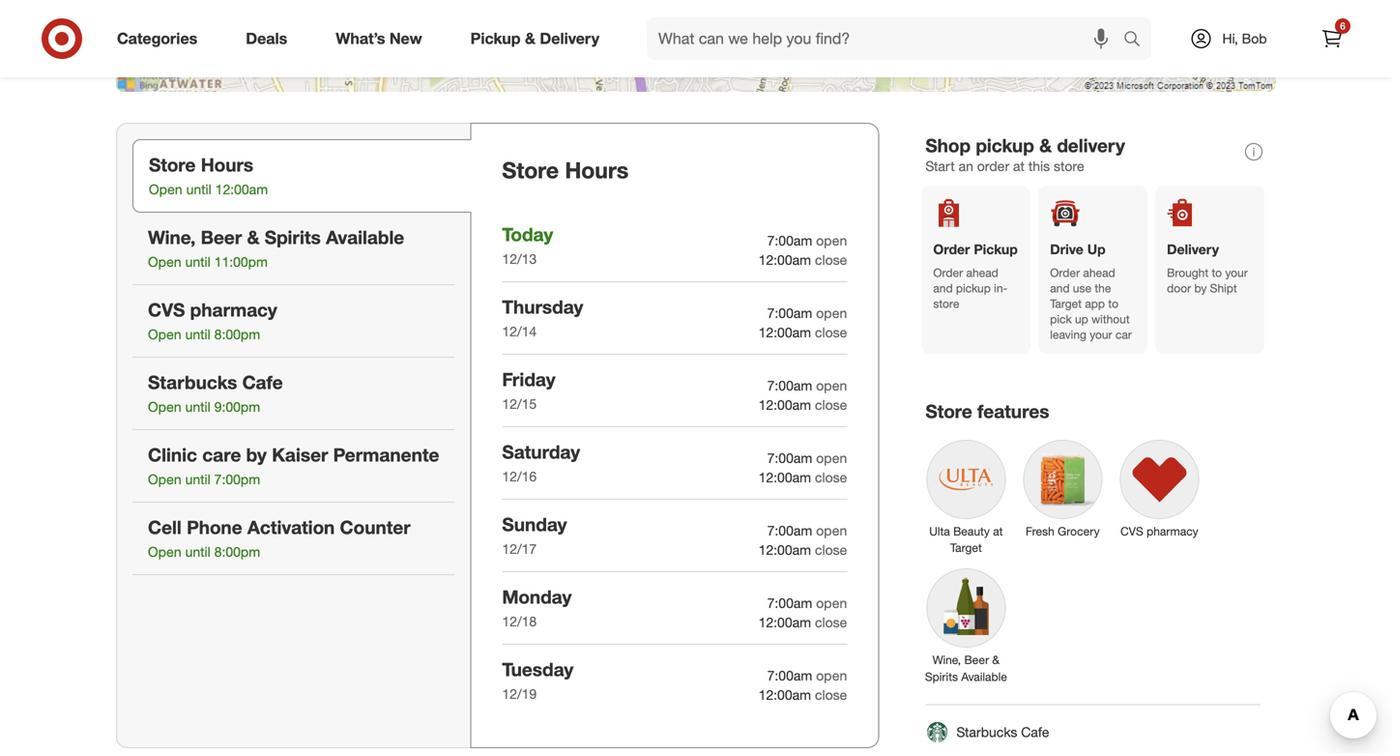 Task type: describe. For each thing, give the bounding box(es) containing it.
store inside the order pickup order ahead and pickup in- store
[[933, 297, 960, 311]]

deals link
[[229, 17, 312, 60]]

this
[[1029, 157, 1050, 174]]

permanente
[[333, 444, 439, 466]]

shop
[[926, 134, 971, 157]]

by inside delivery brought to your door by shipt
[[1195, 281, 1207, 296]]

7:00am for friday
[[767, 377, 813, 394]]

close for monday
[[815, 614, 847, 631]]

wine, for wine, beer & spirits available open until 11:00pm
[[148, 226, 196, 249]]

7:00am open 12:00am close for today
[[759, 232, 847, 268]]

& for wine, beer & spirits available
[[993, 653, 1000, 667]]

open for sunday
[[816, 522, 847, 539]]

app
[[1085, 297, 1105, 311]]

open inside starbucks cafe open until 9:00pm
[[148, 399, 182, 416]]

12/17
[[502, 541, 537, 558]]

pickup & delivery link
[[454, 17, 624, 60]]

your inside drive up order ahead and use the target app to pick up without leaving your car
[[1090, 328, 1113, 342]]

store for store features
[[926, 401, 973, 423]]

spirits for wine, beer & spirits available open until 11:00pm
[[265, 226, 321, 249]]

12/19
[[502, 686, 537, 703]]

what's new
[[336, 29, 422, 48]]

bob
[[1242, 30, 1267, 47]]

deals
[[246, 29, 287, 48]]

shop pickup & delivery start an order at this store
[[926, 134, 1126, 174]]

open inside cell phone activation counter open until 8:00pm
[[148, 544, 182, 561]]

and for order
[[933, 281, 953, 296]]

7:00am open 12:00am close for tuesday
[[759, 667, 847, 703]]

open for saturday
[[816, 450, 847, 466]]

kaiser
[[272, 444, 328, 466]]

up
[[1075, 312, 1089, 327]]

12/16
[[502, 468, 537, 485]]

& for shop pickup & delivery start an order at this store
[[1040, 134, 1052, 157]]

clinic care by kaiser permanente open until 7:00pm
[[148, 444, 439, 488]]

start
[[926, 157, 955, 174]]

until inside wine, beer & spirits available open until 11:00pm
[[185, 254, 211, 270]]

tuesday 12/19
[[502, 658, 574, 703]]

drive
[[1050, 241, 1084, 258]]

store inside shop pickup & delivery start an order at this store
[[1054, 157, 1085, 174]]

brought
[[1167, 266, 1209, 280]]

grocery
[[1058, 524, 1100, 539]]

drive up order ahead and use the target app to pick up without leaving your car
[[1050, 241, 1132, 342]]

hours for store hours open until 12:00am
[[201, 154, 253, 176]]

target inside "ulta beauty at target"
[[951, 541, 982, 555]]

and for drive
[[1050, 281, 1070, 296]]

store hours
[[502, 157, 629, 184]]

close for sunday
[[815, 541, 847, 558]]

by inside clinic care by kaiser permanente open until 7:00pm
[[246, 444, 267, 466]]

12:00am for saturday
[[759, 469, 811, 486]]

cvs pharmacy link
[[1111, 431, 1208, 544]]

store for store hours
[[502, 157, 559, 184]]

order
[[977, 157, 1010, 174]]

hi,
[[1223, 30, 1238, 47]]

order for drive up
[[1050, 266, 1080, 280]]

use
[[1073, 281, 1092, 296]]

close for friday
[[815, 396, 847, 413]]

starbucks for starbucks cafe
[[957, 724, 1018, 741]]

in-
[[994, 281, 1008, 296]]

order pickup order ahead and pickup in- store
[[933, 241, 1018, 311]]

close for today
[[815, 251, 847, 268]]

close for saturday
[[815, 469, 847, 486]]

features
[[978, 401, 1050, 423]]

monday
[[502, 586, 572, 608]]

starbucks cafe
[[957, 724, 1050, 741]]

pickup inside the order pickup order ahead and pickup in- store
[[974, 241, 1018, 258]]

activation
[[247, 516, 335, 539]]

pickup inside the order pickup order ahead and pickup in- store
[[956, 281, 991, 296]]

close for tuesday
[[815, 686, 847, 703]]

ulta beauty at target
[[929, 524, 1003, 555]]

tuesday
[[502, 658, 574, 681]]

until inside starbucks cafe open until 9:00pm
[[185, 399, 211, 416]]

search
[[1115, 31, 1161, 50]]

12:00am for tuesday
[[759, 686, 811, 703]]

open inside cvs pharmacy open until 8:00pm
[[148, 326, 182, 343]]

beer for wine, beer & spirits available
[[965, 653, 989, 667]]

hi, bob
[[1223, 30, 1267, 47]]

cvs for cvs pharmacy open until 8:00pm
[[148, 299, 185, 321]]

& for wine, beer & spirits available open until 11:00pm
[[247, 226, 260, 249]]

7:00am for monday
[[767, 595, 813, 612]]

thursday 12/14
[[502, 296, 583, 340]]

today
[[502, 223, 553, 246]]

delivery brought to your door by shipt
[[1167, 241, 1248, 296]]

today 12/13
[[502, 223, 553, 267]]

fresh grocery
[[1026, 524, 1100, 539]]

12:00am inside store hours open until 12:00am
[[215, 181, 268, 198]]

cell phone activation counter open until 8:00pm
[[148, 516, 411, 561]]

12/13
[[502, 251, 537, 267]]

store for store hours open until 12:00am
[[149, 154, 196, 176]]

7:00pm
[[214, 471, 260, 488]]

delivery
[[1057, 134, 1126, 157]]

what's
[[336, 29, 385, 48]]

7:00am for sunday
[[767, 522, 813, 539]]

wine, for wine, beer & spirits available
[[933, 653, 961, 667]]

open for today
[[816, 232, 847, 249]]

open for tuesday
[[816, 667, 847, 684]]

cvs pharmacy
[[1121, 524, 1199, 539]]

new
[[390, 29, 422, 48]]

order for order pickup
[[933, 266, 963, 280]]

sunday
[[502, 513, 567, 536]]

12:00am for today
[[759, 251, 811, 268]]

saturday
[[502, 441, 580, 463]]

12:00am for friday
[[759, 396, 811, 413]]

until inside clinic care by kaiser permanente open until 7:00pm
[[185, 471, 211, 488]]

8:00pm inside cell phone activation counter open until 8:00pm
[[214, 544, 260, 561]]

available for wine, beer & spirits available open until 11:00pm
[[326, 226, 404, 249]]

wine, beer & spirits available
[[925, 653, 1007, 684]]

target inside drive up order ahead and use the target app to pick up without leaving your car
[[1050, 297, 1082, 311]]

phone
[[187, 516, 242, 539]]

9:00pm
[[214, 399, 260, 416]]

your inside delivery brought to your door by shipt
[[1226, 266, 1248, 280]]



Task type: vqa. For each thing, say whether or not it's contained in the screenshot.
the Grocery
yes



Task type: locate. For each thing, give the bounding box(es) containing it.
1 vertical spatial 8:00pm
[[214, 544, 260, 561]]

car
[[1116, 328, 1132, 342]]

1 vertical spatial spirits
[[925, 670, 958, 684]]

1 horizontal spatial and
[[1050, 281, 1070, 296]]

1 horizontal spatial at
[[1013, 157, 1025, 174]]

0 horizontal spatial beer
[[201, 226, 242, 249]]

available inside wine, beer & spirits available open until 11:00pm
[[326, 226, 404, 249]]

12/15
[[502, 396, 537, 412]]

up
[[1088, 241, 1106, 258]]

ahead for pickup
[[967, 266, 999, 280]]

1 horizontal spatial to
[[1212, 266, 1222, 280]]

4 7:00am from the top
[[767, 450, 813, 466]]

8:00pm
[[214, 326, 260, 343], [214, 544, 260, 561]]

7:00am for today
[[767, 232, 813, 249]]

0 horizontal spatial your
[[1090, 328, 1113, 342]]

2 close from the top
[[815, 324, 847, 341]]

pharmacy inside cvs pharmacy open until 8:00pm
[[190, 299, 277, 321]]

1 horizontal spatial your
[[1226, 266, 1248, 280]]

target
[[1050, 297, 1082, 311], [951, 541, 982, 555]]

cafe inside starbucks cafe open until 9:00pm
[[242, 371, 283, 394]]

categories
[[117, 29, 197, 48]]

at inside "ulta beauty at target"
[[993, 524, 1003, 539]]

1 horizontal spatial pharmacy
[[1147, 524, 1199, 539]]

pharmacy down 11:00pm
[[190, 299, 277, 321]]

pharmacy right 'grocery' at the bottom right
[[1147, 524, 1199, 539]]

1 horizontal spatial delivery
[[1167, 241, 1219, 258]]

by down brought in the top of the page
[[1195, 281, 1207, 296]]

8:00pm up starbucks cafe open until 9:00pm
[[214, 326, 260, 343]]

0 horizontal spatial by
[[246, 444, 267, 466]]

1 horizontal spatial ahead
[[1083, 266, 1116, 280]]

pharmacy for cvs pharmacy open until 8:00pm
[[190, 299, 277, 321]]

7:00am for thursday
[[767, 305, 813, 321]]

7:00am open 12:00am close for monday
[[759, 595, 847, 631]]

1 horizontal spatial cafe
[[1021, 724, 1050, 741]]

to up shipt
[[1212, 266, 1222, 280]]

ahead inside the order pickup order ahead and pickup in- store
[[967, 266, 999, 280]]

0 vertical spatial cvs
[[148, 299, 185, 321]]

1 open from the top
[[816, 232, 847, 249]]

5 7:00am open 12:00am close from the top
[[759, 522, 847, 558]]

0 vertical spatial to
[[1212, 266, 1222, 280]]

pickup inside shop pickup & delivery start an order at this store
[[976, 134, 1035, 157]]

beer up starbucks cafe
[[965, 653, 989, 667]]

open for friday
[[816, 377, 847, 394]]

1 horizontal spatial wine,
[[933, 653, 961, 667]]

door
[[1167, 281, 1191, 296]]

1 horizontal spatial target
[[1050, 297, 1082, 311]]

1 horizontal spatial starbucks
[[957, 724, 1018, 741]]

12:00am for sunday
[[759, 541, 811, 558]]

1 horizontal spatial cvs
[[1121, 524, 1144, 539]]

by up 7:00pm
[[246, 444, 267, 466]]

7:00am open 12:00am close for thursday
[[759, 305, 847, 341]]

your down without
[[1090, 328, 1113, 342]]

wine, inside wine, beer & spirits available open until 11:00pm
[[148, 226, 196, 249]]

pickup
[[976, 134, 1035, 157], [956, 281, 991, 296]]

open
[[149, 181, 182, 198], [148, 254, 182, 270], [148, 326, 182, 343], [148, 399, 182, 416], [148, 471, 182, 488], [148, 544, 182, 561]]

1 vertical spatial delivery
[[1167, 241, 1219, 258]]

0 horizontal spatial store
[[149, 154, 196, 176]]

cafe
[[242, 371, 283, 394], [1021, 724, 1050, 741]]

search button
[[1115, 17, 1161, 64]]

saturday 12/16
[[502, 441, 580, 485]]

1 vertical spatial available
[[962, 670, 1007, 684]]

5 close from the top
[[815, 541, 847, 558]]

4 7:00am open 12:00am close from the top
[[759, 450, 847, 486]]

wine, beer & spirits available open until 11:00pm
[[148, 226, 404, 270]]

cafe for starbucks cafe open until 9:00pm
[[242, 371, 283, 394]]

until inside cvs pharmacy open until 8:00pm
[[185, 326, 211, 343]]

12:00am for thursday
[[759, 324, 811, 341]]

1 vertical spatial pharmacy
[[1147, 524, 1199, 539]]

7 7:00am open 12:00am close from the top
[[759, 667, 847, 703]]

0 vertical spatial delivery
[[540, 29, 600, 48]]

and left "in-"
[[933, 281, 953, 296]]

pick
[[1050, 312, 1072, 327]]

What can we help you find? suggestions appear below search field
[[647, 17, 1129, 60]]

friday 12/15
[[502, 368, 556, 412]]

1 7:00am open 12:00am close from the top
[[759, 232, 847, 268]]

0 vertical spatial starbucks
[[148, 371, 237, 394]]

care
[[202, 444, 241, 466]]

0 vertical spatial store
[[1054, 157, 1085, 174]]

1 horizontal spatial store
[[502, 157, 559, 184]]

at
[[1013, 157, 1025, 174], [993, 524, 1003, 539]]

cvs pharmacy open until 8:00pm
[[148, 299, 277, 343]]

ahead for up
[[1083, 266, 1116, 280]]

ahead
[[967, 266, 999, 280], [1083, 266, 1116, 280]]

available for wine, beer & spirits available
[[962, 670, 1007, 684]]

ahead inside drive up order ahead and use the target app to pick up without leaving your car
[[1083, 266, 1116, 280]]

cafe for starbucks cafe
[[1021, 724, 1050, 741]]

pickup & delivery
[[471, 29, 600, 48]]

pharmacy
[[190, 299, 277, 321], [1147, 524, 1199, 539]]

starbucks down wine, beer & spirits available
[[957, 724, 1018, 741]]

open
[[816, 232, 847, 249], [816, 305, 847, 321], [816, 377, 847, 394], [816, 450, 847, 466], [816, 522, 847, 539], [816, 595, 847, 612], [816, 667, 847, 684]]

cvs inside cvs pharmacy open until 8:00pm
[[148, 299, 185, 321]]

categories link
[[101, 17, 222, 60]]

wine,
[[148, 226, 196, 249], [933, 653, 961, 667]]

6 7:00am from the top
[[767, 595, 813, 612]]

1 vertical spatial cafe
[[1021, 724, 1050, 741]]

1 vertical spatial target
[[951, 541, 982, 555]]

ulta beauty at target link
[[918, 431, 1015, 560]]

6 close from the top
[[815, 614, 847, 631]]

and
[[933, 281, 953, 296], [1050, 281, 1070, 296]]

at inside shop pickup & delivery start an order at this store
[[1013, 157, 1025, 174]]

12/18
[[502, 613, 537, 630]]

3 7:00am open 12:00am close from the top
[[759, 377, 847, 413]]

0 horizontal spatial at
[[993, 524, 1003, 539]]

6 open from the top
[[816, 595, 847, 612]]

ahead up the the
[[1083, 266, 1116, 280]]

0 horizontal spatial available
[[326, 226, 404, 249]]

1 vertical spatial at
[[993, 524, 1003, 539]]

delivery
[[540, 29, 600, 48], [1167, 241, 1219, 258]]

fresh
[[1026, 524, 1055, 539]]

thursday
[[502, 296, 583, 318]]

counter
[[340, 516, 411, 539]]

7:00am open 12:00am close for friday
[[759, 377, 847, 413]]

0 vertical spatial pharmacy
[[190, 299, 277, 321]]

0 vertical spatial by
[[1195, 281, 1207, 296]]

spirits inside wine, beer & spirits available
[[925, 670, 958, 684]]

pharmacy for cvs pharmacy
[[1147, 524, 1199, 539]]

spirits for wine, beer & spirits available
[[925, 670, 958, 684]]

store inside store hours open until 12:00am
[[149, 154, 196, 176]]

ahead up "in-"
[[967, 266, 999, 280]]

5 open from the top
[[816, 522, 847, 539]]

monday 12/18
[[502, 586, 572, 630]]

0 vertical spatial spirits
[[265, 226, 321, 249]]

an
[[959, 157, 974, 174]]

12/14
[[502, 323, 537, 340]]

7:00am for tuesday
[[767, 667, 813, 684]]

your up shipt
[[1226, 266, 1248, 280]]

open for monday
[[816, 595, 847, 612]]

2 7:00am from the top
[[767, 305, 813, 321]]

11:00pm
[[214, 254, 268, 270]]

0 vertical spatial 8:00pm
[[214, 326, 260, 343]]

fresh grocery link
[[1015, 431, 1111, 544]]

1 horizontal spatial available
[[962, 670, 1007, 684]]

6 7:00am open 12:00am close from the top
[[759, 595, 847, 631]]

until inside cell phone activation counter open until 8:00pm
[[185, 544, 211, 561]]

starbucks inside starbucks cafe open until 9:00pm
[[148, 371, 237, 394]]

0 horizontal spatial hours
[[201, 154, 253, 176]]

1 and from the left
[[933, 281, 953, 296]]

0 horizontal spatial pharmacy
[[190, 299, 277, 321]]

&
[[525, 29, 536, 48], [1040, 134, 1052, 157], [247, 226, 260, 249], [993, 653, 1000, 667]]

starbucks cafe open until 9:00pm
[[148, 371, 283, 416]]

to up without
[[1109, 297, 1119, 311]]

spirits
[[265, 226, 321, 249], [925, 670, 958, 684]]

open for thursday
[[816, 305, 847, 321]]

1 vertical spatial pickup
[[974, 241, 1018, 258]]

1 vertical spatial store
[[933, 297, 960, 311]]

0 vertical spatial pickup
[[976, 134, 1035, 157]]

what's new link
[[319, 17, 446, 60]]

pickup
[[471, 29, 521, 48], [974, 241, 1018, 258]]

2 horizontal spatial store
[[926, 401, 973, 423]]

& inside wine, beer & spirits available open until 11:00pm
[[247, 226, 260, 249]]

1 ahead from the left
[[967, 266, 999, 280]]

friday
[[502, 368, 556, 391]]

0 horizontal spatial spirits
[[265, 226, 321, 249]]

order inside drive up order ahead and use the target app to pick up without leaving your car
[[1050, 266, 1080, 280]]

1 horizontal spatial beer
[[965, 653, 989, 667]]

1 vertical spatial your
[[1090, 328, 1113, 342]]

pickup left "in-"
[[956, 281, 991, 296]]

and inside the order pickup order ahead and pickup in- store
[[933, 281, 953, 296]]

pickup inside pickup & delivery link
[[471, 29, 521, 48]]

8:00pm down phone
[[214, 544, 260, 561]]

to inside delivery brought to your door by shipt
[[1212, 266, 1222, 280]]

& inside shop pickup & delivery start an order at this store
[[1040, 134, 1052, 157]]

1 8:00pm from the top
[[214, 326, 260, 343]]

7 7:00am from the top
[[767, 667, 813, 684]]

1 horizontal spatial spirits
[[925, 670, 958, 684]]

0 horizontal spatial pickup
[[471, 29, 521, 48]]

leaving
[[1050, 328, 1087, 342]]

7:00am open 12:00am close for saturday
[[759, 450, 847, 486]]

1 vertical spatial by
[[246, 444, 267, 466]]

open inside wine, beer & spirits available open until 11:00pm
[[148, 254, 182, 270]]

& inside wine, beer & spirits available
[[993, 653, 1000, 667]]

0 horizontal spatial cvs
[[148, 299, 185, 321]]

0 horizontal spatial wine,
[[148, 226, 196, 249]]

sunday 12/17
[[502, 513, 567, 558]]

7 close from the top
[[815, 686, 847, 703]]

2 ahead from the left
[[1083, 266, 1116, 280]]

spirits up 11:00pm
[[265, 226, 321, 249]]

and inside drive up order ahead and use the target app to pick up without leaving your car
[[1050, 281, 1070, 296]]

12:00am for monday
[[759, 614, 811, 631]]

beer for wine, beer & spirits available open until 11:00pm
[[201, 226, 242, 249]]

at left this
[[1013, 157, 1025, 174]]

target down beauty
[[951, 541, 982, 555]]

available
[[326, 226, 404, 249], [962, 670, 1007, 684]]

cvs
[[148, 299, 185, 321], [1121, 524, 1144, 539]]

hours for store hours
[[565, 157, 629, 184]]

3 7:00am from the top
[[767, 377, 813, 394]]

1 vertical spatial cvs
[[1121, 524, 1144, 539]]

beer inside wine, beer & spirits available open until 11:00pm
[[201, 226, 242, 249]]

delivery inside delivery brought to your door by shipt
[[1167, 241, 1219, 258]]

7 open from the top
[[816, 667, 847, 684]]

0 horizontal spatial store
[[933, 297, 960, 311]]

7:00am
[[767, 232, 813, 249], [767, 305, 813, 321], [767, 377, 813, 394], [767, 450, 813, 466], [767, 522, 813, 539], [767, 595, 813, 612], [767, 667, 813, 684]]

0 horizontal spatial cafe
[[242, 371, 283, 394]]

open inside clinic care by kaiser permanente open until 7:00pm
[[148, 471, 182, 488]]

hours inside store hours open until 12:00am
[[201, 154, 253, 176]]

1 vertical spatial starbucks
[[957, 724, 1018, 741]]

your
[[1226, 266, 1248, 280], [1090, 328, 1113, 342]]

0 horizontal spatial starbucks
[[148, 371, 237, 394]]

clinic
[[148, 444, 197, 466]]

1 close from the top
[[815, 251, 847, 268]]

store
[[149, 154, 196, 176], [502, 157, 559, 184], [926, 401, 973, 423]]

pickup right new
[[471, 29, 521, 48]]

7:00am open 12:00am close for sunday
[[759, 522, 847, 558]]

available inside wine, beer & spirits available
[[962, 670, 1007, 684]]

6 link
[[1311, 17, 1354, 60]]

beer up 11:00pm
[[201, 226, 242, 249]]

2 8:00pm from the top
[[214, 544, 260, 561]]

1 vertical spatial beer
[[965, 653, 989, 667]]

7:00am for saturday
[[767, 450, 813, 466]]

order
[[933, 241, 970, 258], [933, 266, 963, 280], [1050, 266, 1080, 280]]

wine, inside wine, beer & spirits available
[[933, 653, 961, 667]]

hours
[[201, 154, 253, 176], [565, 157, 629, 184]]

store features
[[926, 401, 1050, 423]]

0 horizontal spatial target
[[951, 541, 982, 555]]

shipt
[[1210, 281, 1237, 296]]

to
[[1212, 266, 1222, 280], [1109, 297, 1119, 311]]

0 vertical spatial wine,
[[148, 226, 196, 249]]

0 horizontal spatial ahead
[[967, 266, 999, 280]]

starbucks for starbucks cafe open until 9:00pm
[[148, 371, 237, 394]]

5 7:00am from the top
[[767, 522, 813, 539]]

wine, beer & spirits available link
[[918, 560, 1015, 689]]

cell
[[148, 516, 182, 539]]

0 vertical spatial available
[[326, 226, 404, 249]]

0 vertical spatial target
[[1050, 297, 1082, 311]]

3 close from the top
[[815, 396, 847, 413]]

1 vertical spatial wine,
[[933, 653, 961, 667]]

beauty
[[954, 524, 990, 539]]

pickup up "in-"
[[974, 241, 1018, 258]]

6
[[1340, 20, 1346, 32]]

1 vertical spatial to
[[1109, 297, 1119, 311]]

1 horizontal spatial store
[[1054, 157, 1085, 174]]

4 close from the top
[[815, 469, 847, 486]]

1 horizontal spatial by
[[1195, 281, 1207, 296]]

the
[[1095, 281, 1112, 296]]

0 horizontal spatial delivery
[[540, 29, 600, 48]]

at right beauty
[[993, 524, 1003, 539]]

0 vertical spatial cafe
[[242, 371, 283, 394]]

starbucks
[[148, 371, 237, 394], [957, 724, 1018, 741]]

to inside drive up order ahead and use the target app to pick up without leaving your car
[[1109, 297, 1119, 311]]

store
[[1054, 157, 1085, 174], [933, 297, 960, 311]]

pickup up order
[[976, 134, 1035, 157]]

0 horizontal spatial to
[[1109, 297, 1119, 311]]

store hours open until 12:00am
[[149, 154, 268, 198]]

and left use
[[1050, 281, 1070, 296]]

1 vertical spatial pickup
[[956, 281, 991, 296]]

wine, down store hours open until 12:00am
[[148, 226, 196, 249]]

0 vertical spatial beer
[[201, 226, 242, 249]]

target up pick in the top of the page
[[1050, 297, 1082, 311]]

2 7:00am open 12:00am close from the top
[[759, 305, 847, 341]]

4 open from the top
[[816, 450, 847, 466]]

ulta
[[929, 524, 950, 539]]

open inside store hours open until 12:00am
[[149, 181, 182, 198]]

close for thursday
[[815, 324, 847, 341]]

1 horizontal spatial hours
[[565, 157, 629, 184]]

8:00pm inside cvs pharmacy open until 8:00pm
[[214, 326, 260, 343]]

cvs for cvs pharmacy
[[1121, 524, 1144, 539]]

beer inside wine, beer & spirits available
[[965, 653, 989, 667]]

3 open from the top
[[816, 377, 847, 394]]

2 open from the top
[[816, 305, 847, 321]]

0 vertical spatial pickup
[[471, 29, 521, 48]]

without
[[1092, 312, 1130, 327]]

1 horizontal spatial pickup
[[974, 241, 1018, 258]]

1 7:00am from the top
[[767, 232, 813, 249]]

until inside store hours open until 12:00am
[[186, 181, 212, 198]]

0 vertical spatial at
[[1013, 157, 1025, 174]]

0 horizontal spatial and
[[933, 281, 953, 296]]

spirits inside wine, beer & spirits available open until 11:00pm
[[265, 226, 321, 249]]

delivery inside pickup & delivery link
[[540, 29, 600, 48]]

beer
[[201, 226, 242, 249], [965, 653, 989, 667]]

spirits up starbucks cafe
[[925, 670, 958, 684]]

starbucks up 9:00pm at left bottom
[[148, 371, 237, 394]]

0 vertical spatial your
[[1226, 266, 1248, 280]]

store capabilities with hours, vertical tabs tab list
[[116, 123, 471, 748]]

wine, up starbucks cafe
[[933, 653, 961, 667]]

2 and from the left
[[1050, 281, 1070, 296]]



